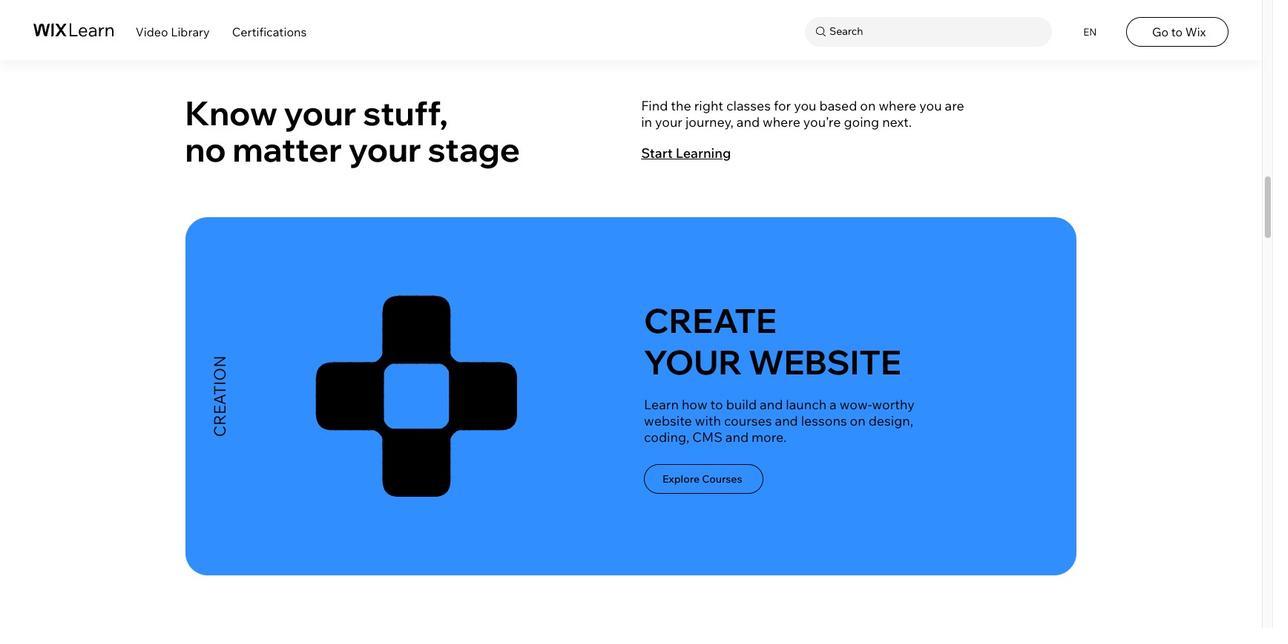 Task type: locate. For each thing, give the bounding box(es) containing it.
to
[[1172, 24, 1183, 39], [711, 396, 723, 412]]

you're
[[804, 113, 841, 129]]

and right cms
[[726, 429, 749, 445]]

with
[[695, 412, 721, 429]]

0 horizontal spatial to
[[711, 396, 723, 412]]

learn
[[644, 396, 679, 412]]

1 horizontal spatial to
[[1172, 24, 1183, 39]]

video library
[[136, 24, 210, 39]]

build
[[726, 396, 757, 412]]

you
[[794, 97, 817, 113], [920, 97, 942, 113]]

1 vertical spatial on
[[850, 412, 866, 429]]

0 horizontal spatial you
[[794, 97, 817, 113]]

explore
[[663, 472, 700, 486]]

and
[[737, 113, 760, 129], [760, 396, 783, 412], [775, 412, 798, 429], [726, 429, 749, 445]]

to right go
[[1172, 24, 1183, 39]]

and left the lessons
[[775, 412, 798, 429]]

where
[[879, 97, 917, 113], [763, 113, 801, 129]]

where left you're
[[763, 113, 801, 129]]

where left are
[[879, 97, 917, 113]]

on
[[860, 97, 876, 113], [850, 412, 866, 429]]

no
[[185, 128, 226, 170]]

to inside learn how to build and launch a wow-worthy website with courses and lessons on design, coding, cms and more.
[[711, 396, 723, 412]]

wix
[[1186, 24, 1206, 39]]

and right build
[[760, 396, 783, 412]]

your inside find the right classes for you based on where you are in your journey, and where you're going next.
[[655, 113, 683, 129]]

and left for
[[737, 113, 760, 129]]

1 vertical spatial to
[[711, 396, 723, 412]]

stuff,
[[363, 92, 448, 133]]

0 vertical spatial on
[[860, 97, 876, 113]]

website
[[749, 341, 902, 383]]

design,
[[869, 412, 914, 429]]

menu bar
[[0, 0, 1262, 60]]

0 vertical spatial to
[[1172, 24, 1183, 39]]

explore courses link
[[644, 464, 764, 494]]

journey,
[[686, 113, 734, 129]]

certifications
[[232, 24, 307, 39]]

you right for
[[794, 97, 817, 113]]

wow-
[[840, 396, 872, 412]]

courses
[[724, 412, 772, 429]]

in
[[641, 113, 652, 129]]

how
[[682, 396, 708, 412]]

going
[[844, 113, 880, 129]]

to right how
[[711, 396, 723, 412]]

your
[[284, 92, 357, 133], [655, 113, 683, 129], [349, 128, 421, 170]]

your
[[644, 341, 742, 383]]

on right based
[[860, 97, 876, 113]]

1 you from the left
[[794, 97, 817, 113]]

video library link
[[136, 24, 210, 39]]

certifications link
[[232, 24, 307, 39]]

go to wix link
[[1127, 17, 1229, 47]]

are
[[945, 97, 965, 113]]

based
[[820, 97, 857, 113]]

more.
[[752, 429, 787, 445]]

on right a
[[850, 412, 866, 429]]

you left are
[[920, 97, 942, 113]]

for
[[774, 97, 791, 113]]

1 horizontal spatial you
[[920, 97, 942, 113]]

classes
[[727, 97, 771, 113]]



Task type: vqa. For each thing, say whether or not it's contained in the screenshot.
With
yes



Task type: describe. For each thing, give the bounding box(es) containing it.
courses
[[702, 472, 742, 486]]

creation
[[210, 356, 230, 438]]

stage
[[428, 128, 520, 170]]

coding,
[[644, 429, 690, 445]]

right
[[694, 97, 724, 113]]

start learning
[[641, 145, 731, 162]]

create your website
[[644, 300, 902, 383]]

know
[[185, 92, 277, 133]]

Search text field
[[826, 22, 1049, 41]]

en button
[[1075, 17, 1104, 47]]

worthy
[[872, 396, 915, 412]]

find the right classes for you based on where you are in your journey, and where you're going next.
[[641, 97, 965, 129]]

explore courses
[[663, 472, 742, 486]]

menu bar containing video library
[[0, 0, 1262, 60]]

next.
[[883, 113, 912, 129]]

go
[[1153, 24, 1169, 39]]

learn how to build and launch a wow-worthy website with courses and lessons on design, coding, cms and more.
[[644, 396, 915, 445]]

the
[[671, 97, 691, 113]]

on inside find the right classes for you based on where you are in your journey, and where you're going next.
[[860, 97, 876, 113]]

know your stuff, no matter your stage
[[185, 92, 520, 170]]

cms
[[693, 429, 723, 445]]

en
[[1084, 26, 1097, 38]]

go to wix
[[1153, 24, 1206, 39]]

create
[[644, 300, 777, 341]]

and inside find the right classes for you based on where you are in your journey, and where you're going next.
[[737, 113, 760, 129]]

a
[[830, 396, 837, 412]]

on inside learn how to build and launch a wow-worthy website with courses and lessons on design, coding, cms and more.
[[850, 412, 866, 429]]

lessons
[[801, 412, 847, 429]]

learning
[[676, 145, 731, 162]]

start learning link
[[641, 145, 746, 162]]

video
[[136, 24, 168, 39]]

start
[[641, 145, 673, 162]]

launch
[[786, 396, 827, 412]]

website
[[644, 412, 692, 429]]

matter
[[233, 128, 342, 170]]

library
[[171, 24, 210, 39]]

1 horizontal spatial where
[[879, 97, 917, 113]]

find
[[641, 97, 668, 113]]

2 you from the left
[[920, 97, 942, 113]]

0 horizontal spatial where
[[763, 113, 801, 129]]



